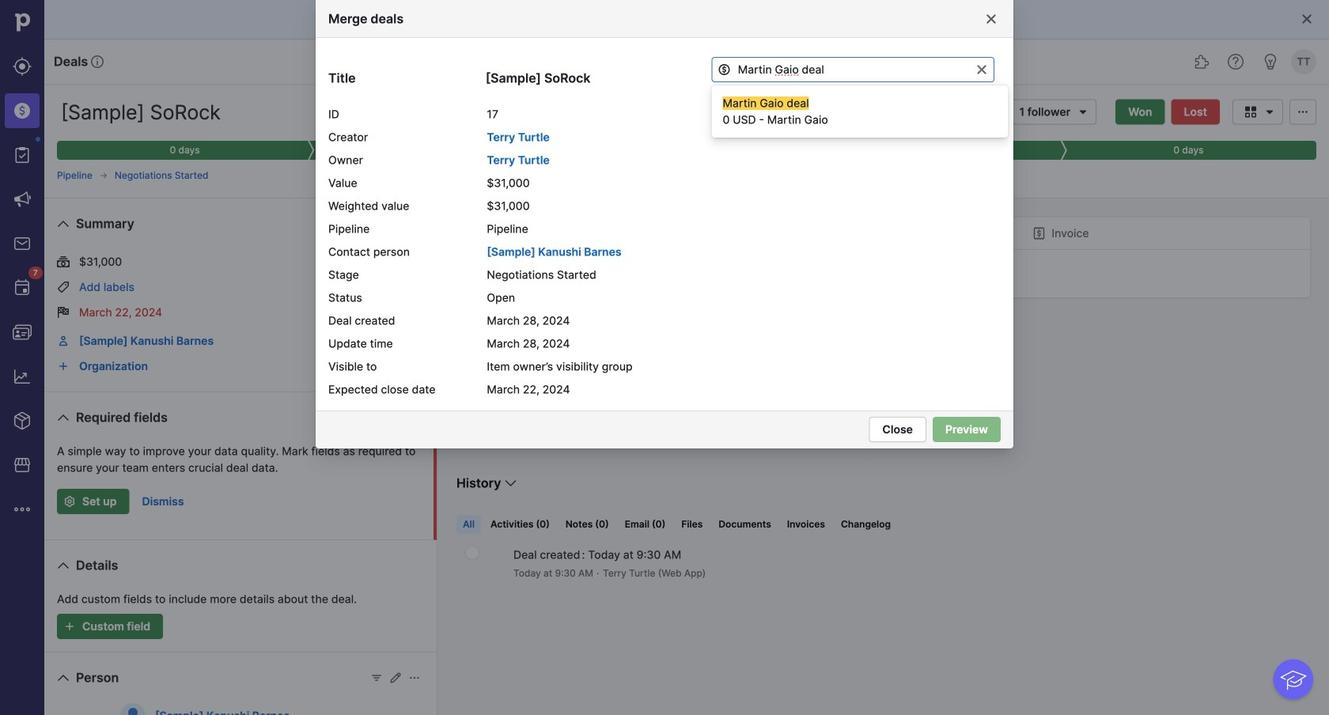 Task type: vqa. For each thing, say whether or not it's contained in the screenshot.
row
no



Task type: describe. For each thing, give the bounding box(es) containing it.
campaigns image
[[13, 190, 32, 209]]

contacts image
[[13, 323, 32, 342]]

marketplace image
[[13, 456, 32, 475]]

color primary inverted image
[[60, 620, 79, 633]]

Search Pipedrive field
[[522, 46, 807, 78]]

color link image
[[57, 335, 70, 347]]

leads image
[[13, 57, 32, 76]]

home image
[[10, 10, 34, 34]]

[Sample] SoRock text field
[[57, 97, 251, 128]]

color undefined image
[[13, 278, 32, 297]]

color secondary image
[[466, 547, 479, 559]]

quick add image
[[826, 52, 845, 71]]

insights image
[[13, 367, 32, 386]]

sales inbox image
[[13, 234, 32, 253]]



Task type: locate. For each thing, give the bounding box(es) containing it.
info image
[[91, 55, 104, 68]]

menu
[[0, 0, 44, 715]]

knowledge center bot, also known as kc bot is an onboarding assistant that allows you to see the list of onboarding items in one place for quick and easy reference. this improves your in-app experience. image
[[1273, 659, 1313, 699]]

menu item
[[0, 89, 44, 133]]

sales assistant image
[[1261, 52, 1280, 71]]

color link image
[[57, 360, 70, 373]]

products image
[[13, 411, 32, 430]]

color undefined image
[[13, 146, 32, 165]]

color primary image
[[1301, 13, 1313, 25], [718, 63, 731, 76], [1293, 106, 1312, 118], [1033, 227, 1045, 240], [57, 256, 70, 268], [57, 281, 70, 293], [57, 306, 70, 319], [54, 408, 73, 427], [816, 433, 835, 445], [501, 474, 520, 493], [54, 556, 73, 575], [54, 668, 73, 687], [370, 672, 383, 684], [389, 672, 402, 684]]

color primary image
[[985, 13, 998, 25], [975, 63, 988, 76], [1074, 106, 1093, 118], [1241, 106, 1260, 118], [1260, 106, 1279, 118], [54, 214, 73, 233], [347, 256, 366, 268], [493, 320, 512, 339], [408, 672, 421, 684]]

quick help image
[[1226, 52, 1245, 71]]

deals image
[[13, 101, 32, 120]]

None text field
[[712, 57, 994, 82]]

color primary inverted image
[[60, 495, 79, 508]]

more image
[[13, 500, 32, 519]]



